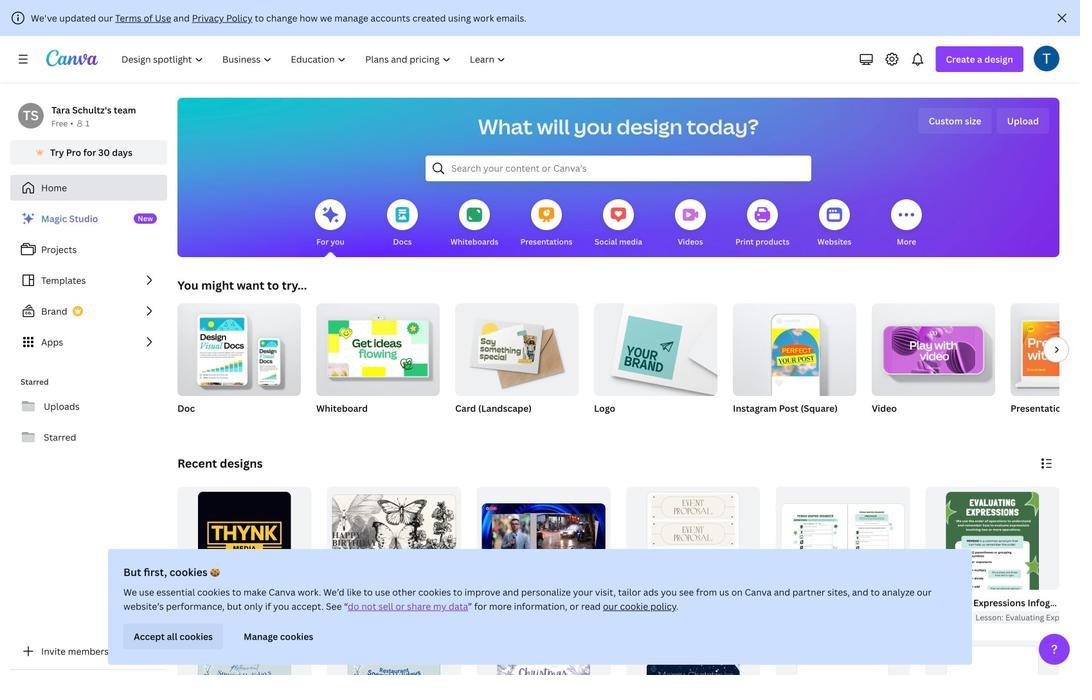 Task type: vqa. For each thing, say whether or not it's contained in the screenshot.
List to the top
yes



Task type: locate. For each thing, give the bounding box(es) containing it.
list
[[10, 206, 167, 355], [178, 612, 202, 626]]

None search field
[[426, 156, 812, 181]]

dialog
[[108, 549, 973, 665]]

tara schultz image
[[1035, 46, 1060, 71]]

group
[[317, 299, 440, 431], [317, 299, 440, 396], [456, 299, 579, 431], [456, 299, 579, 396], [594, 299, 718, 431], [594, 299, 718, 396], [733, 299, 857, 431], [733, 299, 857, 396], [872, 299, 996, 431], [872, 299, 996, 396], [178, 304, 301, 431], [1011, 304, 1081, 431], [1011, 304, 1081, 396], [175, 487, 312, 626], [325, 487, 489, 624], [327, 487, 462, 590], [474, 487, 611, 624], [477, 487, 611, 590], [624, 487, 761, 624], [627, 487, 761, 624], [774, 487, 1015, 624], [776, 487, 911, 590], [923, 487, 1081, 676], [926, 487, 1060, 676], [926, 641, 1060, 676]]

tara schultz's team element
[[18, 103, 44, 129]]

0 horizontal spatial list
[[10, 206, 167, 355]]

tara schultz's team image
[[18, 103, 44, 129]]

1 horizontal spatial list
[[178, 612, 202, 626]]

top level navigation element
[[113, 46, 517, 72]]



Task type: describe. For each thing, give the bounding box(es) containing it.
0 vertical spatial list
[[10, 206, 167, 355]]

Search search field
[[452, 156, 786, 181]]

1 vertical spatial list
[[178, 612, 202, 626]]



